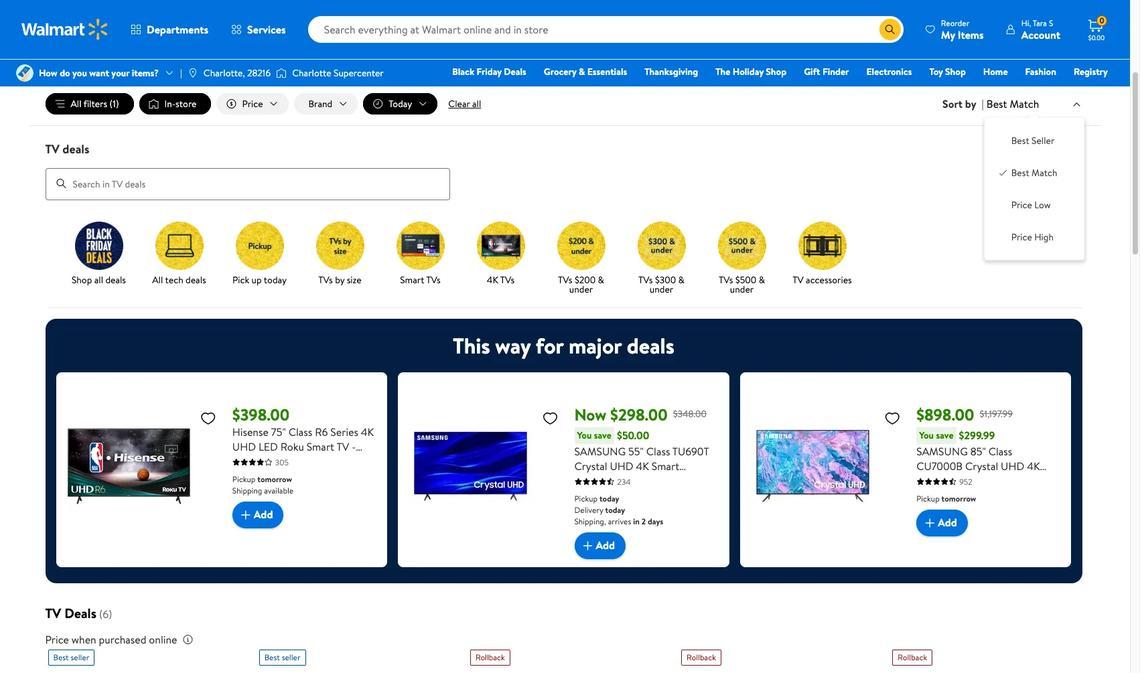 Task type: describe. For each thing, give the bounding box(es) containing it.
0
[[1100, 15, 1105, 26]]

pickup tomorrow
[[917, 493, 977, 504]]

$0.00
[[1089, 33, 1105, 42]]

class for now
[[647, 444, 671, 459]]

days
[[648, 516, 664, 527]]

tvs $500 & under
[[719, 273, 765, 296]]

all for all tech deals
[[152, 273, 163, 287]]

tara
[[1033, 17, 1048, 28]]

$348.00
[[673, 407, 707, 421]]

0 vertical spatial |
[[180, 66, 182, 80]]

registry link
[[1068, 64, 1115, 79]]

uhd for $898.00
[[1001, 459, 1025, 474]]

shop all deals
[[72, 273, 126, 287]]

way
[[496, 331, 531, 360]]

tv inside $398.00 hisense 75" class r6 series 4k uhd led roku smart tv - 75r6030k (new)
[[337, 439, 349, 454]]

$898.00 $1,197.99
[[917, 403, 1013, 426]]

add to favorites list, hisense 75" class r6 series 4k uhd led roku smart tv - 75r6030k (new) image
[[200, 410, 216, 427]]

add for $898.00
[[938, 516, 958, 530]]

pickup for delivery
[[575, 493, 598, 504]]

purchased
[[99, 632, 146, 647]]

- for you
[[622, 474, 626, 488]]

add button for now $298.00
[[575, 533, 626, 559]]

1 horizontal spatial available
[[671, 29, 701, 41]]

class inside $398.00 hisense 75" class r6 series 4k uhd led roku smart tv - 75r6030k (new)
[[289, 425, 313, 439]]

1 vertical spatial best match
[[1012, 166, 1058, 180]]

online
[[149, 632, 177, 647]]

tomorrow for pickup tomorrow
[[942, 493, 977, 504]]

1 best seller from the left
[[53, 652, 89, 663]]

0 horizontal spatial add button
[[232, 502, 284, 529]]

(1)
[[110, 97, 119, 111]]

1 vertical spatial match
[[1032, 166, 1058, 180]]

all for all filters (1)
[[71, 97, 81, 111]]

add to favorites list, samsung 85" class cu7000b crystal uhd 4k smart television un85cu7000bxza image
[[885, 410, 901, 427]]

$1,197.99
[[980, 407, 1013, 421]]

low
[[1035, 199, 1051, 212]]

major
[[569, 331, 622, 360]]

1 rollback from the left
[[476, 652, 505, 663]]

tvs inside 4k tvs link
[[500, 273, 515, 287]]

tv for accessories
[[793, 273, 804, 287]]

toy shop
[[930, 65, 966, 78]]

tomorrow for pickup tomorrow shipping available
[[258, 474, 292, 485]]

tvs $200 & under
[[558, 273, 604, 296]]

one debit link
[[1000, 83, 1057, 98]]

by for sort
[[966, 97, 977, 111]]

crystal for now
[[575, 459, 608, 474]]

tvs $200 & under link
[[547, 222, 616, 297]]

best match inside 'dropdown button'
[[987, 96, 1040, 111]]

in
[[633, 516, 640, 527]]

under for $300
[[650, 283, 674, 296]]

filters
[[84, 97, 107, 111]]

series
[[331, 425, 359, 439]]

tv for deals
[[45, 141, 60, 158]]

charlotte supercenter
[[292, 66, 384, 80]]

Walmart Site-Wide search field
[[308, 16, 904, 43]]

samsung for now
[[575, 444, 626, 459]]

walmart image
[[21, 19, 109, 40]]

gift
[[804, 65, 821, 78]]

brand button
[[294, 93, 358, 115]]

items
[[958, 27, 984, 42]]

may
[[631, 29, 645, 41]]

not
[[647, 29, 659, 41]]

(6)
[[99, 607, 112, 622]]

smart tvs
[[400, 273, 441, 287]]

1 horizontal spatial shop
[[766, 65, 787, 78]]

one
[[1006, 84, 1026, 97]]

thanksgiving
[[645, 65, 699, 78]]

fashion
[[1026, 65, 1057, 78]]

thanksgiving link
[[639, 64, 705, 79]]

hi, tara s account
[[1022, 17, 1061, 42]]

black friday deals link
[[447, 64, 533, 79]]

electronics link
[[861, 64, 919, 79]]

services
[[247, 22, 286, 37]]

limited
[[399, 29, 425, 41]]

accessories
[[806, 273, 852, 287]]

deals inside 'link'
[[186, 273, 206, 287]]

in-
[[702, 29, 712, 41]]

tvs by size link
[[305, 222, 375, 287]]

account
[[1022, 27, 1061, 42]]

75"
[[271, 425, 286, 439]]

deals right major
[[627, 331, 675, 360]]

add to favorites list, samsung 55" class tu690t crystal uhd 4k smart television - un55tu690tfxza (new) image
[[543, 410, 559, 427]]

hi,
[[1022, 17, 1032, 28]]

smart down smart tvs image
[[400, 273, 425, 287]]

0 horizontal spatial shop
[[72, 273, 92, 287]]

smart for you save $299.99 samsung 85" class cu7000b crystal uhd 4k smart television un85cu7000bxza
[[917, 474, 945, 488]]

75r6030k
[[232, 454, 282, 469]]

toy
[[930, 65, 944, 78]]

4k inside 4k tvs link
[[487, 273, 499, 287]]

2 seller from the left
[[282, 652, 301, 663]]

tvs for tvs $500 & under
[[719, 273, 734, 287]]

search icon image
[[885, 24, 896, 35]]

tvs $500 & under link
[[707, 222, 777, 297]]

now $298.00 $348.00
[[575, 403, 707, 426]]

tvs by size
[[319, 273, 362, 287]]

grocery & essentials
[[544, 65, 628, 78]]

last.
[[516, 29, 529, 41]]

pickup today delivery today shipping, arrives in 2 days
[[575, 493, 664, 527]]

all filters (1) button
[[45, 93, 134, 115]]

television for now
[[575, 474, 619, 488]]

| inside sort and filter section element
[[982, 97, 984, 111]]

roku
[[281, 439, 304, 454]]

class for $898.00
[[989, 444, 1013, 459]]

uhd for now $298.00
[[610, 459, 634, 474]]

tv deals (6)
[[45, 604, 112, 622]]

grocery
[[544, 65, 577, 78]]

tvs for tvs by size
[[319, 273, 333, 287]]

size
[[347, 273, 362, 287]]

pickup inside $898.00 group
[[917, 493, 940, 504]]

charlotte
[[292, 66, 332, 80]]

tvs for tvs $300 & under
[[639, 273, 653, 287]]

$299.99
[[960, 428, 996, 443]]

save for now
[[594, 429, 612, 442]]

 image for how do you want your items?
[[16, 64, 34, 82]]

no
[[531, 29, 542, 41]]

shop all deals image
[[75, 222, 123, 270]]

in-store
[[165, 97, 197, 111]]

departments
[[147, 22, 209, 37]]

pickup tomorrow shipping available
[[232, 474, 294, 496]]

28216
[[247, 66, 271, 80]]

tv accessories link
[[788, 222, 858, 287]]

tvs $200 & under image
[[557, 222, 606, 270]]

smart for $398.00 hisense 75" class r6 series 4k uhd led roku smart tv - 75r6030k (new)
[[307, 439, 335, 454]]

supercenter
[[334, 66, 384, 80]]

4k inside the you save $50.00 samsung 55" class tu690t crystal uhd 4k smart television - un55tu690tfxza (new)
[[636, 459, 649, 474]]

home link
[[978, 64, 1014, 79]]

& for tvs $300 & under
[[679, 273, 685, 287]]

lg 70" class 4k uhd 2160p webos smart tv - 70uq7070zud image
[[682, 671, 874, 674]]

Best Match radio
[[998, 166, 1009, 177]]

tvs $300 & under image
[[638, 222, 686, 270]]

match inside 'dropdown button'
[[1010, 96, 1040, 111]]

debit
[[1028, 84, 1051, 97]]

rain
[[544, 29, 557, 41]]

black friday deals
[[453, 65, 527, 78]]

you
[[72, 66, 87, 80]]



Task type: vqa. For each thing, say whether or not it's contained in the screenshot.
the leftmost In 50+ people's carts
no



Task type: locate. For each thing, give the bounding box(es) containing it.
charlotte, 28216
[[204, 66, 271, 80]]

un85cu7000bxza
[[917, 488, 1010, 503]]

price inside dropdown button
[[242, 97, 263, 111]]

best
[[987, 96, 1008, 111], [1012, 134, 1030, 148], [1012, 166, 1030, 180], [53, 652, 69, 663], [265, 652, 280, 663]]

price when purchased online
[[45, 632, 177, 647]]

- for $398.00
[[352, 439, 356, 454]]

seller
[[1032, 134, 1055, 148]]

brand
[[309, 97, 333, 111]]

& inside tvs $500 & under
[[759, 273, 765, 287]]

2 best seller from the left
[[265, 652, 301, 663]]

sort and filter section element
[[29, 82, 1102, 125]]

add inside $898.00 group
[[938, 516, 958, 530]]

match down fashion link
[[1010, 96, 1040, 111]]

hisense
[[232, 425, 269, 439]]

tvs inside smart tvs link
[[427, 273, 441, 287]]

smart inside you save $299.99 samsung 85" class cu7000b crystal uhd 4k smart television un85cu7000bxza
[[917, 474, 945, 488]]

add inside now $298.00 group
[[596, 538, 615, 553]]

0 vertical spatial deals
[[504, 65, 527, 78]]

price
[[242, 97, 263, 111], [1012, 199, 1033, 212], [1012, 231, 1033, 244], [45, 632, 69, 647]]

1 save from the left
[[594, 429, 612, 442]]

tvs $300 & under
[[639, 273, 685, 296]]

1 vertical spatial tomorrow
[[942, 493, 977, 504]]

walmart+ link
[[1063, 83, 1115, 98]]

$898.00
[[917, 403, 975, 426]]

store
[[176, 97, 197, 111]]

1 horizontal spatial best seller
[[265, 652, 301, 663]]

shipping,
[[575, 516, 606, 527]]

| up in-store
[[180, 66, 182, 80]]

uhd inside the you save $50.00 samsung 55" class tu690t crystal uhd 4k smart television - un55tu690tfxza (new)
[[610, 459, 634, 474]]

tv left accessories at top
[[793, 273, 804, 287]]

cu7000b
[[917, 459, 963, 474]]

4k down 4k tvs image
[[487, 273, 499, 287]]

tv inside search box
[[45, 141, 60, 158]]

0 horizontal spatial |
[[180, 66, 182, 80]]

tomorrow down 305
[[258, 474, 292, 485]]

1 samsung from the left
[[575, 444, 626, 459]]

1 horizontal spatial add to cart image
[[922, 515, 938, 531]]

all down shop all deals 'image'
[[94, 273, 103, 287]]

under inside 'tvs $200 & under'
[[570, 283, 593, 296]]

all for shop
[[94, 273, 103, 287]]

0 horizontal spatial deals
[[64, 604, 96, 622]]

friday
[[477, 65, 502, 78]]

smart inside the you save $50.00 samsung 55" class tu690t crystal uhd 4k smart television - un55tu690tfxza (new)
[[652, 459, 680, 474]]

(new) for you
[[575, 488, 603, 503]]

deals right friday
[[504, 65, 527, 78]]

0 horizontal spatial save
[[594, 429, 612, 442]]

0 vertical spatial all
[[71, 97, 81, 111]]

add to cart image for the add button inside the $898.00 group
[[922, 515, 938, 531]]

smart right 55"
[[652, 459, 680, 474]]

Search in TV deals search field
[[45, 168, 450, 200]]

| right sort
[[982, 97, 984, 111]]

price left low
[[1012, 199, 1033, 212]]

1 horizontal spatial all
[[152, 273, 163, 287]]

tomorrow inside $898.00 group
[[942, 493, 977, 504]]

class inside you save $299.99 samsung 85" class cu7000b crystal uhd 4k smart television un85cu7000bxza
[[989, 444, 1013, 459]]

grocery & essentials link
[[538, 64, 634, 79]]

in-
[[165, 97, 176, 111]]

3 rollback from the left
[[898, 652, 928, 663]]

1 horizontal spatial under
[[650, 283, 674, 296]]

0 vertical spatial tomorrow
[[258, 474, 292, 485]]

tvs inside tvs $500 & under
[[719, 273, 734, 287]]

tomorrow inside pickup tomorrow shipping available
[[258, 474, 292, 485]]

search image
[[56, 178, 67, 189]]

tu690t
[[673, 444, 710, 459]]

all right clear
[[472, 97, 481, 111]]

save for $898.00
[[937, 429, 954, 442]]

how do you want your items?
[[39, 66, 159, 80]]

available right be
[[671, 29, 701, 41]]

1 horizontal spatial class
[[647, 444, 671, 459]]

add to cart image inside $898.00 group
[[922, 515, 938, 531]]

1 horizontal spatial crystal
[[966, 459, 999, 474]]

tv for deals
[[45, 604, 61, 622]]

items
[[610, 29, 629, 41]]

1 horizontal spatial you
[[920, 429, 934, 442]]

add button for $898.00
[[917, 510, 968, 537]]

you inside the you save $50.00 samsung 55" class tu690t crystal uhd 4k smart television - un55tu690tfxza (new)
[[577, 429, 592, 442]]

1 vertical spatial by
[[335, 273, 345, 287]]

1 horizontal spatial rollback
[[687, 652, 717, 663]]

2
[[642, 516, 646, 527]]

you down now
[[577, 429, 592, 442]]

0 vertical spatial best match
[[987, 96, 1040, 111]]

fashion link
[[1020, 64, 1063, 79]]

add button down shipping,
[[575, 533, 626, 559]]

class inside the you save $50.00 samsung 55" class tu690t crystal uhd 4k smart television - un55tu690tfxza (new)
[[647, 444, 671, 459]]

0 horizontal spatial tomorrow
[[258, 474, 292, 485]]

4k inside you save $299.99 samsung 85" class cu7000b crystal uhd 4k smart television un85cu7000bxza
[[1028, 459, 1041, 474]]

0 horizontal spatial add to cart image
[[238, 507, 254, 523]]

tv right r6
[[337, 439, 349, 454]]

0 horizontal spatial add
[[254, 508, 273, 522]]

deals up search icon
[[63, 141, 89, 158]]

& right "$200"
[[598, 273, 604, 287]]

 image left charlotte,
[[188, 68, 198, 78]]

2 horizontal spatial add
[[938, 516, 958, 530]]

1 seller from the left
[[71, 652, 89, 663]]

shop right holiday
[[766, 65, 787, 78]]

2 television from the left
[[947, 474, 992, 488]]

& right $500
[[759, 273, 765, 287]]

you save $50.00 samsung 55" class tu690t crystal uhd 4k smart television - un55tu690tfxza (new)
[[575, 428, 718, 503]]

0 horizontal spatial  image
[[16, 64, 34, 82]]

match down seller
[[1032, 166, 1058, 180]]

television for $898.00
[[947, 474, 992, 488]]

tvs inside tvs $300 & under
[[639, 273, 653, 287]]

best inside best match 'dropdown button'
[[987, 96, 1008, 111]]

& inside 'link'
[[579, 65, 585, 78]]

0 horizontal spatial rollback
[[476, 652, 505, 663]]

under inside tvs $300 & under
[[650, 283, 674, 296]]

pickup for shipping
[[232, 474, 256, 485]]

0 horizontal spatial you
[[577, 429, 592, 442]]

- right r6
[[352, 439, 356, 454]]

tvs left $500
[[719, 273, 734, 287]]

tvs left the $300
[[639, 273, 653, 287]]

4 tvs from the left
[[558, 273, 573, 287]]

1 horizontal spatial |
[[982, 97, 984, 111]]

1 vertical spatial |
[[982, 97, 984, 111]]

(new) up delivery
[[575, 488, 603, 503]]

tvs left size
[[319, 273, 333, 287]]

tv left "(6)"
[[45, 604, 61, 622]]

television up delivery
[[575, 474, 619, 488]]

1 tvs from the left
[[319, 273, 333, 287]]

crystal
[[575, 459, 608, 474], [966, 459, 999, 474]]

the holiday shop link
[[710, 64, 793, 79]]

- inside $398.00 hisense 75" class r6 series 4k uhd led roku smart tv - 75r6030k (new)
[[352, 439, 356, 454]]

deals left "(6)"
[[64, 604, 96, 622]]

clear all
[[449, 97, 481, 111]]

tech
[[165, 273, 183, 287]]

2 save from the left
[[937, 429, 954, 442]]

pick up today link
[[225, 222, 295, 287]]

add to cart image
[[238, 507, 254, 523], [922, 515, 938, 531]]

2 horizontal spatial uhd
[[1001, 459, 1025, 474]]

all inside button
[[472, 97, 481, 111]]

tvs down 4k tvs image
[[500, 273, 515, 287]]

2 horizontal spatial rollback
[[898, 652, 928, 663]]

reorder my items
[[942, 17, 984, 42]]

in-store button
[[139, 93, 211, 115]]

pickup up shipping,
[[575, 493, 598, 504]]

select
[[586, 29, 608, 41]]

2 horizontal spatial shop
[[946, 65, 966, 78]]

class right 85"
[[989, 444, 1013, 459]]

add button inside $898.00 group
[[917, 510, 968, 537]]

electronics
[[867, 65, 912, 78]]

add button down shipping
[[232, 502, 284, 529]]

$200
[[575, 273, 596, 287]]

samsung inside the you save $50.00 samsung 55" class tu690t crystal uhd 4k smart television - un55tu690tfxza (new)
[[575, 444, 626, 459]]

1 horizontal spatial add button
[[575, 533, 626, 559]]

1 horizontal spatial (new)
[[575, 488, 603, 503]]

crystal inside the you save $50.00 samsung 55" class tu690t crystal uhd 4k smart television - un55tu690tfxza (new)
[[575, 459, 608, 474]]

television inside you save $299.99 samsung 85" class cu7000b crystal uhd 4k smart television un85cu7000bxza
[[947, 474, 992, 488]]

best seller
[[1012, 134, 1055, 148]]

0 horizontal spatial class
[[289, 425, 313, 439]]

3 tvs from the left
[[500, 273, 515, 287]]

while
[[465, 29, 484, 41]]

$898.00 group
[[751, 383, 1061, 557]]

price for price when purchased online
[[45, 632, 69, 647]]

2 crystal from the left
[[966, 459, 999, 474]]

 image
[[16, 64, 34, 82], [188, 68, 198, 78]]

samsung left 55"
[[575, 444, 626, 459]]

best match down home
[[987, 96, 1040, 111]]

all tech deals image
[[155, 222, 203, 270]]

& for tvs $200 & under
[[598, 273, 604, 287]]

tvs down smart tvs image
[[427, 273, 441, 287]]

class right 55"
[[647, 444, 671, 459]]

tvs inside 'tvs $200 & under'
[[558, 273, 573, 287]]

price left the when
[[45, 632, 69, 647]]

all tech deals link
[[144, 222, 214, 287]]

1 horizontal spatial samsung
[[917, 444, 968, 459]]

& inside tvs $300 & under
[[679, 273, 685, 287]]

4k right 85"
[[1028, 459, 1041, 474]]

pickup inside pickup tomorrow shipping available
[[232, 474, 256, 485]]

home
[[984, 65, 1008, 78]]

952
[[960, 476, 973, 488]]

2 horizontal spatial pickup
[[917, 493, 940, 504]]

class left r6
[[289, 425, 313, 439]]

tv up search icon
[[45, 141, 60, 158]]

234
[[618, 476, 631, 488]]

tvs inside tvs by size link
[[319, 273, 333, 287]]

& inside 'tvs $200 & under'
[[598, 273, 604, 287]]

2 horizontal spatial under
[[730, 283, 754, 296]]

available
[[671, 29, 701, 41], [264, 485, 294, 496]]

0 horizontal spatial crystal
[[575, 459, 608, 474]]

tvs $500 & under image
[[718, 222, 766, 270]]

high
[[1035, 231, 1054, 244]]

price down '28216'
[[242, 97, 263, 111]]

supplies
[[486, 29, 514, 41]]

under down tvs $500 & under image
[[730, 283, 754, 296]]

add to cart image down the pickup tomorrow
[[922, 515, 938, 531]]

add down arrives
[[596, 538, 615, 553]]

TV deals search field
[[29, 141, 1102, 200]]

uhd left led
[[232, 439, 256, 454]]

0 horizontal spatial all
[[71, 97, 81, 111]]

pickup down 'cu7000b'
[[917, 493, 940, 504]]

all filters (1)
[[71, 97, 119, 111]]

& right the $300
[[679, 273, 685, 287]]

(new)
[[284, 454, 312, 469], [575, 488, 603, 503]]

& right the grocery
[[579, 65, 585, 78]]

0 horizontal spatial best seller
[[53, 652, 89, 663]]

 image
[[276, 66, 287, 80]]

Search search field
[[308, 16, 904, 43]]

- up pickup today delivery today shipping, arrives in 2 days
[[622, 474, 626, 488]]

pick up today image
[[236, 222, 284, 270]]

option group
[[996, 129, 1074, 249]]

1 horizontal spatial seller
[[282, 652, 301, 663]]

you down the $898.00
[[920, 429, 934, 442]]

smart up the pickup tomorrow
[[917, 474, 945, 488]]

& for tvs $500 & under
[[759, 273, 765, 287]]

pickup inside pickup today delivery today shipping, arrives in 2 days
[[575, 493, 598, 504]]

0 vertical spatial (new)
[[284, 454, 312, 469]]

tv mounts image
[[799, 222, 847, 270]]

charlotte,
[[204, 66, 245, 80]]

television up the pickup tomorrow
[[947, 474, 992, 488]]

uhd right 85"
[[1001, 459, 1025, 474]]

all
[[71, 97, 81, 111], [152, 273, 163, 287]]

smart inside $398.00 hisense 75" class r6 series 4k uhd led roku smart tv - 75r6030k (new)
[[307, 439, 335, 454]]

0 horizontal spatial all
[[94, 273, 103, 287]]

4k down $50.00
[[636, 459, 649, 474]]

1 you from the left
[[577, 429, 592, 442]]

$298.00
[[611, 403, 668, 426]]

add button down the pickup tomorrow
[[917, 510, 968, 537]]

&
[[579, 65, 585, 78], [598, 273, 604, 287], [679, 273, 685, 287], [759, 273, 765, 287]]

0 vertical spatial all
[[472, 97, 481, 111]]

4k
[[487, 273, 499, 287], [361, 425, 374, 439], [636, 459, 649, 474], [1028, 459, 1041, 474]]

my
[[942, 27, 956, 42]]

55"
[[629, 444, 644, 459]]

save inside the you save $50.00 samsung 55" class tu690t crystal uhd 4k smart television - un55tu690tfxza (new)
[[594, 429, 612, 442]]

add to cart image down shipping
[[238, 507, 254, 523]]

- inside the you save $50.00 samsung 55" class tu690t crystal uhd 4k smart television - un55tu690tfxza (new)
[[622, 474, 626, 488]]

0 vertical spatial match
[[1010, 96, 1040, 111]]

price for price
[[242, 97, 263, 111]]

samsung inside you save $299.99 samsung 85" class cu7000b crystal uhd 4k smart television un85cu7000bxza
[[917, 444, 968, 459]]

1 horizontal spatial  image
[[188, 68, 198, 78]]

for
[[536, 331, 564, 360]]

tvs for tvs $200 & under
[[558, 273, 573, 287]]

price for price low
[[1012, 199, 1033, 212]]

1 vertical spatial available
[[264, 485, 294, 496]]

0 horizontal spatial uhd
[[232, 439, 256, 454]]

save inside you save $299.99 samsung 85" class cu7000b crystal uhd 4k smart television un85cu7000bxza
[[937, 429, 954, 442]]

add to cart image for the leftmost the add button
[[238, 507, 254, 523]]

available inside pickup tomorrow shipping available
[[264, 485, 294, 496]]

today down 234 at the bottom
[[600, 493, 620, 504]]

under down tvs $200 & under image at top
[[570, 283, 593, 296]]

by left size
[[335, 273, 345, 287]]

$398.00
[[232, 403, 290, 426]]

5 tvs from the left
[[639, 273, 653, 287]]

under for $500
[[730, 283, 754, 296]]

uhd up 234 at the bottom
[[610, 459, 634, 474]]

you for $898.00
[[920, 429, 934, 442]]

1 television from the left
[[575, 474, 619, 488]]

1 vertical spatial -
[[622, 474, 626, 488]]

shipping
[[232, 485, 262, 496]]

pickup down 75r6030k
[[232, 474, 256, 485]]

finder
[[823, 65, 850, 78]]

all left tech
[[152, 273, 163, 287]]

how
[[39, 66, 58, 80]]

store.
[[712, 29, 731, 41]]

0 horizontal spatial -
[[352, 439, 356, 454]]

all tech deals
[[152, 273, 206, 287]]

now $298.00 group
[[409, 383, 719, 559]]

0 horizontal spatial television
[[575, 474, 619, 488]]

arrives
[[608, 516, 632, 527]]

price high
[[1012, 231, 1054, 244]]

2 horizontal spatial add button
[[917, 510, 968, 537]]

best match button
[[984, 95, 1085, 113]]

do
[[60, 66, 70, 80]]

crystal up 952
[[966, 459, 999, 474]]

4k right series
[[361, 425, 374, 439]]

television inside the you save $50.00 samsung 55" class tu690t crystal uhd 4k smart television - un55tu690tfxza (new)
[[575, 474, 619, 488]]

tv deals
[[45, 141, 89, 158]]

under inside tvs $500 & under
[[730, 283, 754, 296]]

0 horizontal spatial samsung
[[575, 444, 626, 459]]

all inside 'button'
[[71, 97, 81, 111]]

1 horizontal spatial television
[[947, 474, 992, 488]]

add button inside now $298.00 group
[[575, 533, 626, 559]]

6 tvs from the left
[[719, 273, 734, 287]]

1 horizontal spatial pickup
[[575, 493, 598, 504]]

samsung left 85"
[[917, 444, 968, 459]]

shop
[[766, 65, 787, 78], [946, 65, 966, 78], [72, 273, 92, 287]]

$500
[[736, 273, 757, 287]]

items?
[[132, 66, 159, 80]]

un55tu690tfxza
[[629, 474, 718, 488]]

crystal inside you save $299.99 samsung 85" class cu7000b crystal uhd 4k smart television un85cu7000bxza
[[966, 459, 999, 474]]

by for tvs
[[335, 273, 345, 287]]

(new) inside $398.00 hisense 75" class r6 series 4k uhd led roku smart tv - 75r6030k (new)
[[284, 454, 312, 469]]

1 horizontal spatial add
[[596, 538, 615, 553]]

price for price high
[[1012, 231, 1033, 244]]

1 under from the left
[[570, 283, 593, 296]]

legal information image
[[183, 634, 193, 645]]

add to cart image
[[580, 538, 596, 554]]

crystal up delivery
[[575, 459, 608, 474]]

1 vertical spatial deals
[[64, 604, 96, 622]]

0 horizontal spatial by
[[335, 273, 345, 287]]

shop right toy
[[946, 65, 966, 78]]

2 you from the left
[[920, 429, 934, 442]]

price low
[[1012, 199, 1051, 212]]

1 horizontal spatial -
[[622, 474, 626, 488]]

1 vertical spatial all
[[152, 273, 163, 287]]

add for now $298.00
[[596, 538, 615, 553]]

by inside sort and filter section element
[[966, 97, 977, 111]]

option group containing best seller
[[996, 129, 1074, 249]]

black
[[453, 65, 475, 78]]

add down shipping
[[254, 508, 273, 522]]

under down tvs $300 & under image
[[650, 283, 674, 296]]

 image for charlotte, 28216
[[188, 68, 198, 78]]

price left high
[[1012, 231, 1033, 244]]

save down the $898.00
[[937, 429, 954, 442]]

smart right roku
[[307, 439, 335, 454]]

today right up
[[264, 273, 287, 287]]

0 vertical spatial available
[[671, 29, 701, 41]]

today left in
[[606, 504, 625, 516]]

1 horizontal spatial deals
[[504, 65, 527, 78]]

under for $200
[[570, 283, 593, 296]]

2 horizontal spatial class
[[989, 444, 1013, 459]]

all inside 'link'
[[152, 273, 163, 287]]

tv accessories
[[793, 273, 852, 287]]

0 horizontal spatial seller
[[71, 652, 89, 663]]

 image left how
[[16, 64, 34, 82]]

deals down shop all deals 'image'
[[105, 273, 126, 287]]

all left filters
[[71, 97, 81, 111]]

sort by |
[[943, 97, 984, 111]]

4k tvs image
[[477, 222, 525, 270]]

available down 305
[[264, 485, 294, 496]]

(new) for $398.00
[[284, 454, 312, 469]]

1 horizontal spatial by
[[966, 97, 977, 111]]

all for clear
[[472, 97, 481, 111]]

1 horizontal spatial save
[[937, 429, 954, 442]]

tvs by size image
[[316, 222, 364, 270]]

4k inside $398.00 hisense 75" class r6 series 4k uhd led roku smart tv - 75r6030k (new)
[[361, 425, 374, 439]]

0 vertical spatial -
[[352, 439, 356, 454]]

85"
[[971, 444, 986, 459]]

uhd inside $398.00 hisense 75" class r6 series 4k uhd led roku smart tv - 75r6030k (new)
[[232, 439, 256, 454]]

3 under from the left
[[730, 283, 754, 296]]

sort
[[943, 97, 963, 111]]

this
[[453, 331, 490, 360]]

1 vertical spatial all
[[94, 273, 103, 287]]

1 horizontal spatial tomorrow
[[942, 493, 977, 504]]

1 horizontal spatial all
[[472, 97, 481, 111]]

samsung for $898.00
[[917, 444, 968, 459]]

1 horizontal spatial uhd
[[610, 459, 634, 474]]

deals inside search box
[[63, 141, 89, 158]]

you inside you save $299.99 samsung 85" class cu7000b crystal uhd 4k smart television un85cu7000bxza
[[920, 429, 934, 442]]

smart tvs image
[[396, 222, 445, 270]]

by right sort
[[966, 97, 977, 111]]

0 horizontal spatial (new)
[[284, 454, 312, 469]]

0 horizontal spatial available
[[264, 485, 294, 496]]

(new) right led
[[284, 454, 312, 469]]

0 vertical spatial by
[[966, 97, 977, 111]]

smart for you save $50.00 samsung 55" class tu690t crystal uhd 4k smart television - un55tu690tfxza (new)
[[652, 459, 680, 474]]

quantities.
[[427, 29, 463, 41]]

limited quantities. while supplies last. no rain checks. select items may not be available in-store.
[[399, 29, 731, 41]]

add down the pickup tomorrow
[[938, 516, 958, 530]]

services button
[[220, 13, 297, 46]]

tvs left "$200"
[[558, 273, 573, 287]]

2 rollback from the left
[[687, 652, 717, 663]]

you
[[577, 429, 592, 442], [920, 429, 934, 442]]

you for now $298.00
[[577, 429, 592, 442]]

now
[[575, 403, 607, 426]]

1 vertical spatial (new)
[[575, 488, 603, 503]]

0 horizontal spatial under
[[570, 283, 593, 296]]

clear all button
[[443, 93, 487, 115]]

tomorrow down 952
[[942, 493, 977, 504]]

crystal for $898.00
[[966, 459, 999, 474]]

shop down shop all deals 'image'
[[72, 273, 92, 287]]

gift finder link
[[798, 64, 856, 79]]

uhd inside you save $299.99 samsung 85" class cu7000b crystal uhd 4k smart television un85cu7000bxza
[[1001, 459, 1025, 474]]

match
[[1010, 96, 1040, 111], [1032, 166, 1058, 180]]

(new) inside the you save $50.00 samsung 55" class tu690t crystal uhd 4k smart television - un55tu690tfxza (new)
[[575, 488, 603, 503]]

0 horizontal spatial pickup
[[232, 474, 256, 485]]

2 tvs from the left
[[427, 273, 441, 287]]

pick up today
[[233, 273, 287, 287]]

2 samsung from the left
[[917, 444, 968, 459]]

save down now
[[594, 429, 612, 442]]

by
[[966, 97, 977, 111], [335, 273, 345, 287]]

deals right tech
[[186, 273, 206, 287]]

2 under from the left
[[650, 283, 674, 296]]

best match right best match option
[[1012, 166, 1058, 180]]

shop all deals link
[[64, 222, 134, 287]]

1 crystal from the left
[[575, 459, 608, 474]]



